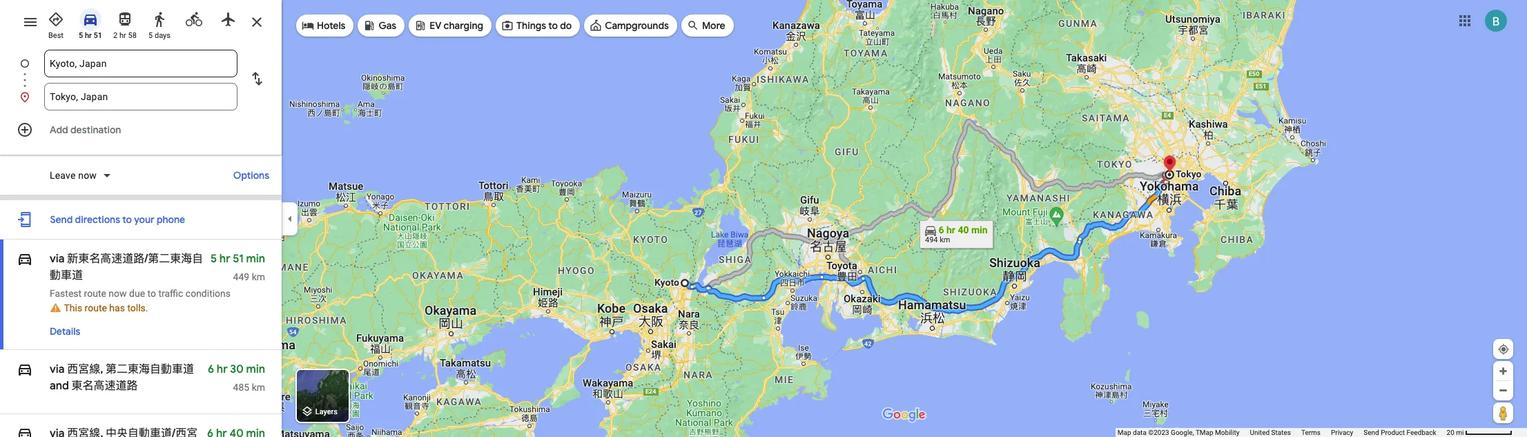 Task type: describe. For each thing, give the bounding box(es) containing it.
hr for 5 hr 51 min 449 km
[[219, 252, 230, 266]]

58
[[128, 31, 137, 40]]

hr for 2 hr 58
[[119, 31, 126, 40]]

5 hr 51 radio
[[76, 6, 105, 41]]

united states
[[1250, 429, 1291, 436]]

data
[[1133, 429, 1147, 436]]

walking image
[[151, 11, 168, 28]]

do
[[560, 19, 572, 32]]

more button
[[681, 9, 734, 42]]

show your location image
[[1498, 343, 1510, 356]]

none field destination tokyo, japan
[[50, 83, 232, 110]]

none radio cycling
[[180, 6, 209, 30]]

driving image inside directions main content
[[17, 426, 33, 437]]

51 for 5 hr 51 min 449 km
[[233, 252, 244, 266]]

leave now
[[50, 170, 97, 181]]

google maps element
[[0, 0, 1527, 437]]

西宮線,
[[67, 363, 103, 377]]

2
[[113, 31, 118, 40]]

send product feedback button
[[1364, 428, 1437, 437]]

第二東海自動車道
[[106, 363, 194, 377]]

2 horizontal spatial to
[[548, 19, 558, 32]]

send for send product feedback
[[1364, 429, 1379, 436]]

things to do
[[517, 19, 572, 32]]

 for 西宮線, 第二東海自動車道 and 東名高速道路
[[17, 360, 33, 379]]

united
[[1250, 429, 1270, 436]]

51 for 5 hr 51
[[94, 31, 102, 40]]

your
[[134, 213, 154, 226]]

traffic
[[158, 288, 183, 299]]

map
[[1118, 429, 1132, 436]]

449
[[233, 271, 249, 282]]

campgrounds button
[[584, 9, 677, 42]]

none radio flights
[[214, 6, 243, 30]]

min for 5 hr 51 min
[[246, 252, 265, 266]]

ev charging
[[430, 19, 483, 32]]

6
[[208, 363, 214, 377]]

route for now
[[84, 288, 106, 299]]

hotels button
[[296, 9, 354, 42]]

5 hr 51
[[79, 31, 102, 40]]

fastest
[[50, 288, 82, 299]]

flights image
[[220, 11, 237, 28]]

reverse starting point and destination image
[[249, 70, 265, 87]]

5 for 5 hr 51
[[79, 31, 83, 40]]

via for 西宮線, 第二東海自動車道 and 東名高速道路
[[50, 363, 67, 377]]

send product feedback
[[1364, 429, 1437, 436]]

footer inside google maps element
[[1118, 428, 1447, 437]]

details button
[[43, 319, 87, 344]]

details
[[50, 325, 80, 338]]

states
[[1272, 429, 1291, 436]]

5 for 5 days
[[148, 31, 153, 40]]

has
[[109, 303, 125, 314]]

best
[[48, 31, 64, 40]]

directions
[[75, 213, 120, 226]]

leave
[[50, 170, 76, 181]]

none field starting point kyoto, japan
[[50, 50, 232, 77]]

0 horizontal spatial to
[[122, 213, 132, 226]]

5 days
[[148, 31, 171, 40]]

terms
[[1302, 429, 1321, 436]]

map data ©2023 google, tmap mobility
[[1118, 429, 1240, 436]]

©2023
[[1149, 429, 1170, 436]]

5 for 5 hr 51 min 449 km
[[211, 252, 217, 266]]

km for 6 hr 30 min
[[252, 382, 265, 393]]

mi
[[1457, 429, 1464, 436]]

campgrounds
[[605, 19, 669, 32]]

send directions to your phone button
[[43, 206, 192, 233]]

 for 新東名高速道路/第二東海自 動車道
[[17, 249, 33, 269]]

hr for 5 hr 51
[[85, 31, 92, 40]]

phone
[[157, 213, 185, 226]]

動車道
[[50, 269, 83, 282]]

via for 新東名高速道路/第二東海自 動車道
[[50, 252, 67, 266]]

Best radio
[[41, 6, 70, 41]]

mobility
[[1215, 429, 1240, 436]]

cycling image
[[186, 11, 202, 28]]



Task type: vqa. For each thing, say whether or not it's contained in the screenshot.
Options dropdown button
yes



Task type: locate. For each thing, give the bounding box(es) containing it.
via up 動車道
[[50, 252, 67, 266]]

新東名高速道路/第二東海自
[[67, 252, 203, 266]]

2 hr 58
[[113, 31, 137, 40]]

1 none field from the top
[[50, 50, 232, 77]]

none field up add destination button
[[50, 83, 232, 110]]

list
[[0, 50, 282, 110]]

none radio left close directions icon
[[214, 6, 243, 30]]

driving image
[[82, 11, 99, 28], [17, 426, 33, 437]]

min inside the 6 hr 30 min 485 km
[[246, 363, 265, 377]]

2 none field from the top
[[50, 83, 232, 110]]

5
[[79, 31, 83, 40], [148, 31, 153, 40], [211, 252, 217, 266]]

0 horizontal spatial now
[[78, 170, 97, 181]]

1 vertical spatial 
[[17, 360, 33, 379]]

charging
[[444, 19, 483, 32]]

Starting point Kyoto, Japan field
[[50, 55, 232, 72]]

 left and
[[17, 360, 33, 379]]

1 vertical spatial 51
[[233, 252, 244, 266]]

leave now option
[[50, 168, 99, 182]]

list item up add destination button
[[0, 83, 282, 110]]

united states button
[[1250, 428, 1291, 437]]

none radio left flights "radio"
[[180, 6, 209, 30]]

to right due
[[147, 288, 156, 299]]

1 horizontal spatial send
[[1364, 429, 1379, 436]]

hr right 2 at the left top
[[119, 31, 126, 40]]

send directions to your phone
[[50, 213, 185, 226]]

1 horizontal spatial none radio
[[214, 6, 243, 30]]

51 inside 5 hr 51 min 449 km
[[233, 252, 244, 266]]

hotels
[[317, 19, 346, 32]]

1 min from the top
[[246, 252, 265, 266]]

min up 449
[[246, 252, 265, 266]]

directions main content
[[0, 0, 282, 437]]

hr left 2 at the left top
[[85, 31, 92, 40]]

0 vertical spatial via
[[50, 252, 67, 266]]

1 vertical spatial via
[[50, 363, 67, 377]]

None radio
[[180, 6, 209, 30], [214, 6, 243, 30]]

list item down 58
[[0, 50, 282, 94]]

1 km from the top
[[252, 271, 265, 282]]

list item
[[0, 50, 282, 94], [0, 83, 282, 110]]

0 vertical spatial now
[[78, 170, 97, 181]]

2 via from the top
[[50, 363, 67, 377]]

layers
[[315, 408, 338, 417]]

 left 動車道
[[17, 249, 33, 269]]

gas
[[379, 19, 396, 32]]

footer
[[1118, 428, 1447, 437]]

tolls.
[[127, 303, 148, 314]]

0 horizontal spatial none radio
[[180, 6, 209, 30]]

2 driving image from the top
[[17, 360, 33, 379]]

this
[[64, 303, 82, 314]]

driving image inside 5 hr 51 option
[[82, 11, 99, 28]]

1 vertical spatial to
[[122, 213, 132, 226]]

1  from the top
[[17, 249, 33, 269]]

0 vertical spatial 
[[17, 249, 33, 269]]

hr up conditions
[[219, 252, 230, 266]]

add
[[50, 124, 68, 136]]

0 vertical spatial 51
[[94, 31, 102, 40]]

6 hr 30 min 485 km
[[208, 363, 265, 393]]

options
[[233, 169, 269, 182]]

terms button
[[1302, 428, 1321, 437]]

google,
[[1171, 429, 1194, 436]]

fastest route now due to traffic conditions
[[50, 288, 231, 299]]

to
[[548, 19, 558, 32], [122, 213, 132, 226], [147, 288, 156, 299]]

5 days radio
[[145, 6, 174, 41]]

now
[[78, 170, 97, 181], [109, 288, 127, 299]]

0 horizontal spatial 5
[[79, 31, 83, 40]]

51 inside option
[[94, 31, 102, 40]]

2 vertical spatial to
[[147, 288, 156, 299]]

hr
[[85, 31, 92, 40], [119, 31, 126, 40], [219, 252, 230, 266], [217, 363, 228, 377]]

hr right 6 at the bottom left of page
[[217, 363, 228, 377]]


[[17, 249, 33, 269], [17, 360, 33, 379]]

list inside google maps element
[[0, 50, 282, 110]]

5 inside 5 hr 51 min 449 km
[[211, 252, 217, 266]]

now right leave
[[78, 170, 97, 181]]

0 vertical spatial route
[[84, 288, 106, 299]]

send inside send directions to your phone button
[[50, 213, 73, 226]]

things to do button
[[496, 9, 580, 42]]

feedback
[[1407, 429, 1437, 436]]

product
[[1381, 429, 1405, 436]]

20
[[1447, 429, 1455, 436]]

西宮線, 第二東海自動車道 and 東名高速道路
[[50, 363, 194, 393]]

footer containing map data ©2023 google, tmap mobility
[[1118, 428, 1447, 437]]

km inside 5 hr 51 min 449 km
[[252, 271, 265, 282]]

2 none radio from the left
[[214, 6, 243, 30]]

driving image for 新東名高速道路/第二東海自 動車道
[[17, 249, 33, 269]]

route for has
[[85, 303, 107, 314]]

30
[[230, 363, 244, 377]]

20 mi
[[1447, 429, 1464, 436]]

send left product
[[1364, 429, 1379, 436]]

send left the directions
[[50, 213, 73, 226]]

1 list item from the top
[[0, 50, 282, 94]]

2 min from the top
[[246, 363, 265, 377]]

km for 5 hr 51 min
[[252, 271, 265, 282]]

東名高速道路
[[72, 379, 138, 393]]

0 horizontal spatial 51
[[94, 31, 102, 40]]

0 vertical spatial driving image
[[82, 11, 99, 28]]

Destination Tokyo, Japan field
[[50, 88, 232, 105]]

driving image for 西宮線, 第二東海自動車道 and 東名高速道路
[[17, 360, 33, 379]]

via
[[50, 252, 67, 266], [50, 363, 67, 377]]

hr for 6 hr 30 min 485 km
[[217, 363, 228, 377]]

ev charging button
[[409, 9, 492, 42]]

driving image
[[17, 249, 33, 269], [17, 360, 33, 379]]

1 horizontal spatial driving image
[[82, 11, 99, 28]]

options button
[[226, 163, 276, 188]]

leave now button
[[44, 168, 117, 185]]

send for send directions to your phone
[[50, 213, 73, 226]]

km inside the 6 hr 30 min 485 km
[[252, 382, 265, 393]]

None field
[[50, 50, 232, 77], [50, 83, 232, 110]]

2  from the top
[[17, 360, 33, 379]]

show street view coverage image
[[1494, 403, 1514, 423]]

close directions image
[[249, 14, 265, 30]]

warning tooltip
[[50, 303, 61, 313]]

route up 'this route has tolls.'
[[84, 288, 106, 299]]

km right 449
[[252, 271, 265, 282]]

1 vertical spatial send
[[1364, 429, 1379, 436]]

0 vertical spatial to
[[548, 19, 558, 32]]

best travel modes image
[[48, 11, 64, 28]]

1 vertical spatial km
[[252, 382, 265, 393]]

to left your
[[122, 213, 132, 226]]

0 vertical spatial km
[[252, 271, 265, 282]]

1 horizontal spatial to
[[147, 288, 156, 299]]

to left do on the left top
[[548, 19, 558, 32]]

新東名高速道路/第二東海自 動車道
[[50, 252, 203, 282]]

send
[[50, 213, 73, 226], [1364, 429, 1379, 436]]

1 via from the top
[[50, 252, 67, 266]]

1 vertical spatial none field
[[50, 83, 232, 110]]

1 vertical spatial driving image
[[17, 426, 33, 437]]

5 hr 51 min 449 km
[[211, 252, 265, 282]]

add destination button
[[0, 116, 282, 144]]

add destination
[[50, 124, 121, 136]]

driving image left 動車道
[[17, 249, 33, 269]]

51 left 2 at the left top
[[94, 31, 102, 40]]

0 vertical spatial none field
[[50, 50, 232, 77]]

and
[[50, 379, 69, 393]]

0 horizontal spatial driving image
[[17, 426, 33, 437]]

none field down 58
[[50, 50, 232, 77]]

1 vertical spatial min
[[246, 363, 265, 377]]

hr inside 5 hr 51 min 449 km
[[219, 252, 230, 266]]

zoom in image
[[1498, 366, 1509, 376]]

1 driving image from the top
[[17, 249, 33, 269]]

ev
[[430, 19, 442, 32]]

route
[[84, 288, 106, 299], [85, 303, 107, 314]]

20 mi button
[[1447, 429, 1513, 436]]

1 horizontal spatial 5
[[148, 31, 153, 40]]

gas button
[[358, 9, 405, 42]]

2 horizontal spatial 5
[[211, 252, 217, 266]]

2 list item from the top
[[0, 83, 282, 110]]

1 vertical spatial now
[[109, 288, 127, 299]]

0 horizontal spatial send
[[50, 213, 73, 226]]

51 up 449
[[233, 252, 244, 266]]

destination
[[70, 124, 121, 136]]

things
[[517, 19, 546, 32]]

5 right best
[[79, 31, 83, 40]]

more
[[702, 19, 726, 32]]

tmap
[[1196, 429, 1214, 436]]

km
[[252, 271, 265, 282], [252, 382, 265, 393]]

privacy
[[1331, 429, 1354, 436]]

0 vertical spatial send
[[50, 213, 73, 226]]

1 vertical spatial route
[[85, 303, 107, 314]]

send inside send product feedback button
[[1364, 429, 1379, 436]]

1 none radio from the left
[[180, 6, 209, 30]]

1 vertical spatial driving image
[[17, 360, 33, 379]]

km right 485
[[252, 382, 265, 393]]

485
[[233, 382, 249, 393]]

route left has
[[85, 303, 107, 314]]

0 vertical spatial driving image
[[17, 249, 33, 269]]

this route has tolls.
[[64, 303, 148, 314]]

2 km from the top
[[252, 382, 265, 393]]

days
[[155, 31, 171, 40]]

min right 30
[[246, 363, 265, 377]]

privacy button
[[1331, 428, 1354, 437]]

due
[[129, 288, 145, 299]]

2 hr 58 radio
[[110, 6, 139, 41]]

zoom out image
[[1498, 385, 1509, 396]]

min for 6 hr 30 min
[[246, 363, 265, 377]]

hr inside the 6 hr 30 min 485 km
[[217, 363, 228, 377]]

1 horizontal spatial 51
[[233, 252, 244, 266]]

via up and
[[50, 363, 67, 377]]

now inside option
[[78, 170, 97, 181]]

min inside 5 hr 51 min 449 km
[[246, 252, 265, 266]]

51
[[94, 31, 102, 40], [233, 252, 244, 266]]

now up has
[[109, 288, 127, 299]]

transit image
[[117, 11, 133, 28]]

collapse side panel image
[[282, 211, 298, 226]]

min
[[246, 252, 265, 266], [246, 363, 265, 377]]

5 up conditions
[[211, 252, 217, 266]]

1 horizontal spatial now
[[109, 288, 127, 299]]

conditions
[[186, 288, 231, 299]]

5 left days
[[148, 31, 153, 40]]

0 vertical spatial min
[[246, 252, 265, 266]]

driving image left and
[[17, 360, 33, 379]]



